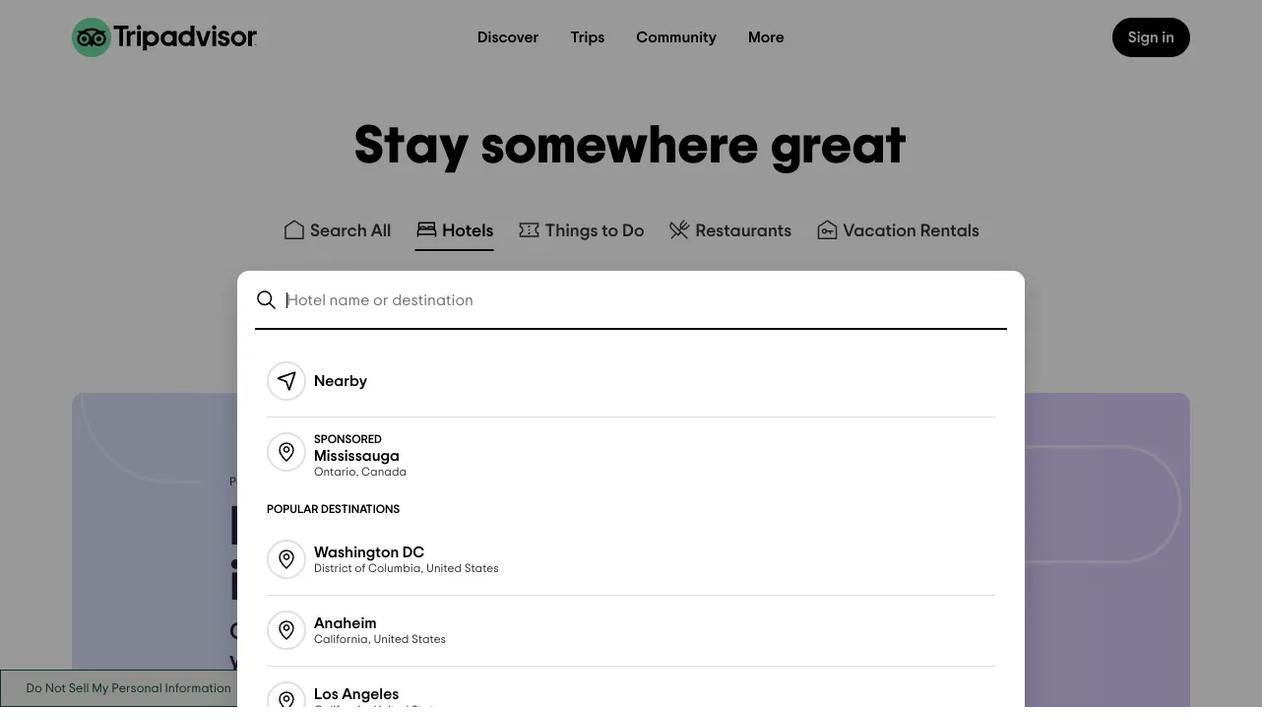 Task type: describe. For each thing, give the bounding box(es) containing it.
things to do button
[[514, 214, 649, 251]]

canada
[[362, 466, 407, 478]]

vacation rentals button
[[812, 214, 984, 251]]

personalized
[[293, 621, 432, 644]]

district
[[314, 563, 352, 575]]

tripadvisor image
[[72, 18, 257, 57]]

community button
[[621, 18, 733, 57]]

ai
[[295, 476, 306, 488]]

california,
[[314, 634, 371, 646]]

to
[[602, 222, 619, 239]]

search all button
[[279, 214, 395, 251]]

build a trip in minutes
[[229, 500, 494, 610]]

of
[[355, 563, 366, 575]]

sponsored mississauga ontario, canada
[[314, 433, 407, 478]]

los angeles link
[[243, 666, 1019, 707]]

build
[[229, 500, 350, 555]]

restaurants
[[696, 222, 792, 239]]

vacation rentals
[[843, 222, 980, 239]]

trip
[[407, 500, 494, 555]]

united inside anaheim california, united states
[[374, 634, 409, 646]]

community
[[637, 30, 717, 45]]

states inside washington dc district of columbia, united states
[[465, 563, 499, 575]]

tips
[[480, 649, 519, 673]]

sign in
[[1128, 30, 1175, 45]]

in inside "build a trip in minutes"
[[229, 555, 273, 610]]

traveler
[[391, 649, 475, 673]]

ontario,
[[314, 466, 359, 478]]

reviews.
[[229, 678, 314, 701]]

sign
[[1128, 30, 1159, 45]]

get a personalized itinerary just for you, guided by traveler tips and reviews.
[[229, 621, 605, 701]]

hotels button
[[411, 214, 498, 251]]

0 vertical spatial by
[[279, 476, 293, 488]]

just
[[532, 621, 569, 644]]

stay
[[355, 120, 471, 173]]

Search search field
[[287, 292, 1008, 309]]

trips
[[571, 30, 605, 45]]

columbia,
[[368, 563, 424, 575]]

search image
[[255, 289, 279, 312]]

powered
[[229, 476, 277, 488]]

nearby
[[314, 373, 367, 389]]

do
[[622, 222, 645, 239]]



Task type: vqa. For each thing, say whether or not it's contained in the screenshot.
the and
yes



Task type: locate. For each thing, give the bounding box(es) containing it.
search all
[[310, 222, 391, 239]]

sponsored
[[314, 433, 382, 445]]

los angeles
[[314, 687, 399, 702]]

discover button
[[462, 18, 555, 57]]

great
[[771, 120, 908, 173]]

trips button
[[555, 18, 621, 57]]

by inside get a personalized itinerary just for you, guided by traveler tips and reviews.
[[360, 649, 386, 673]]

states down trip
[[465, 563, 499, 575]]

get
[[229, 621, 269, 644]]

1 vertical spatial by
[[360, 649, 386, 673]]

in
[[1162, 30, 1175, 45], [229, 555, 273, 610]]

a for personalized
[[274, 621, 288, 644]]

0 horizontal spatial a
[[274, 621, 288, 644]]

by left ai
[[279, 476, 293, 488]]

1 horizontal spatial a
[[362, 500, 395, 555]]

1 vertical spatial states
[[412, 634, 446, 646]]

united up traveler
[[374, 634, 409, 646]]

vacation rentals link
[[816, 218, 980, 241]]

all
[[371, 222, 391, 239]]

washington dc district of columbia, united states
[[314, 545, 499, 575]]

0 horizontal spatial united
[[374, 634, 409, 646]]

a inside get a personalized itinerary just for you, guided by traveler tips and reviews.
[[274, 621, 288, 644]]

hotels link
[[415, 218, 494, 241]]

a inside "build a trip in minutes"
[[362, 500, 395, 555]]

0 vertical spatial a
[[362, 500, 395, 555]]

0 horizontal spatial in
[[229, 555, 273, 610]]

in up get
[[229, 555, 273, 610]]

destinations
[[321, 503, 400, 515]]

restaurants link
[[668, 218, 792, 241]]

by
[[279, 476, 293, 488], [360, 649, 386, 673]]

minutes
[[285, 555, 475, 610]]

hotels
[[442, 222, 494, 239]]

0 horizontal spatial by
[[279, 476, 293, 488]]

popular destinations list box
[[243, 330, 1019, 707]]

for
[[575, 621, 605, 644]]

in inside sign in link
[[1162, 30, 1175, 45]]

things
[[545, 222, 598, 239]]

a for trip
[[362, 500, 395, 555]]

sign in link
[[1113, 18, 1191, 57]]

states inside anaheim california, united states
[[412, 634, 446, 646]]

stay somewhere great
[[355, 120, 908, 173]]

angeles
[[342, 687, 399, 702]]

restaurants button
[[664, 214, 796, 251]]

things to do
[[545, 222, 645, 239]]

a left dc
[[362, 500, 395, 555]]

None search field
[[239, 273, 1023, 328]]

states up traveler
[[412, 634, 446, 646]]

1 horizontal spatial in
[[1162, 30, 1175, 45]]

washington
[[314, 545, 399, 560]]

1 horizontal spatial states
[[465, 563, 499, 575]]

powered by ai
[[229, 476, 306, 488]]

0 vertical spatial united
[[426, 563, 462, 575]]

things to do link
[[518, 218, 645, 241]]

1 horizontal spatial by
[[360, 649, 386, 673]]

anaheim
[[314, 616, 377, 631]]

0 vertical spatial in
[[1162, 30, 1175, 45]]

1 vertical spatial a
[[274, 621, 288, 644]]

0 vertical spatial states
[[465, 563, 499, 575]]

a right get
[[274, 621, 288, 644]]

states
[[465, 563, 499, 575], [412, 634, 446, 646]]

anaheim california, united states
[[314, 616, 446, 646]]

united
[[426, 563, 462, 575], [374, 634, 409, 646]]

dc
[[403, 545, 425, 560]]

united down trip
[[426, 563, 462, 575]]

0 horizontal spatial states
[[412, 634, 446, 646]]

somewhere
[[482, 120, 760, 173]]

itinerary
[[437, 621, 527, 644]]

you,
[[229, 649, 274, 673]]

united inside washington dc district of columbia, united states
[[426, 563, 462, 575]]

rentals
[[921, 222, 980, 239]]

1 vertical spatial united
[[374, 634, 409, 646]]

discover
[[478, 30, 539, 45]]

tab list
[[0, 210, 1263, 255]]

more button
[[733, 18, 801, 57]]

vacation
[[843, 222, 917, 239]]

a
[[362, 500, 395, 555], [274, 621, 288, 644]]

popular destinations
[[267, 503, 400, 515]]

popular
[[267, 503, 319, 515]]

los
[[314, 687, 339, 702]]

by down personalized
[[360, 649, 386, 673]]

and
[[524, 649, 567, 673]]

1 horizontal spatial united
[[426, 563, 462, 575]]

nearby link
[[243, 346, 1019, 417]]

search
[[310, 222, 367, 239]]

mississauga
[[314, 448, 400, 463]]

tab list containing search all
[[0, 210, 1263, 255]]

more
[[749, 30, 785, 45]]

1 vertical spatial in
[[229, 555, 273, 610]]

beta
[[322, 477, 348, 489]]

in right the sign
[[1162, 30, 1175, 45]]

guided
[[279, 649, 355, 673]]



